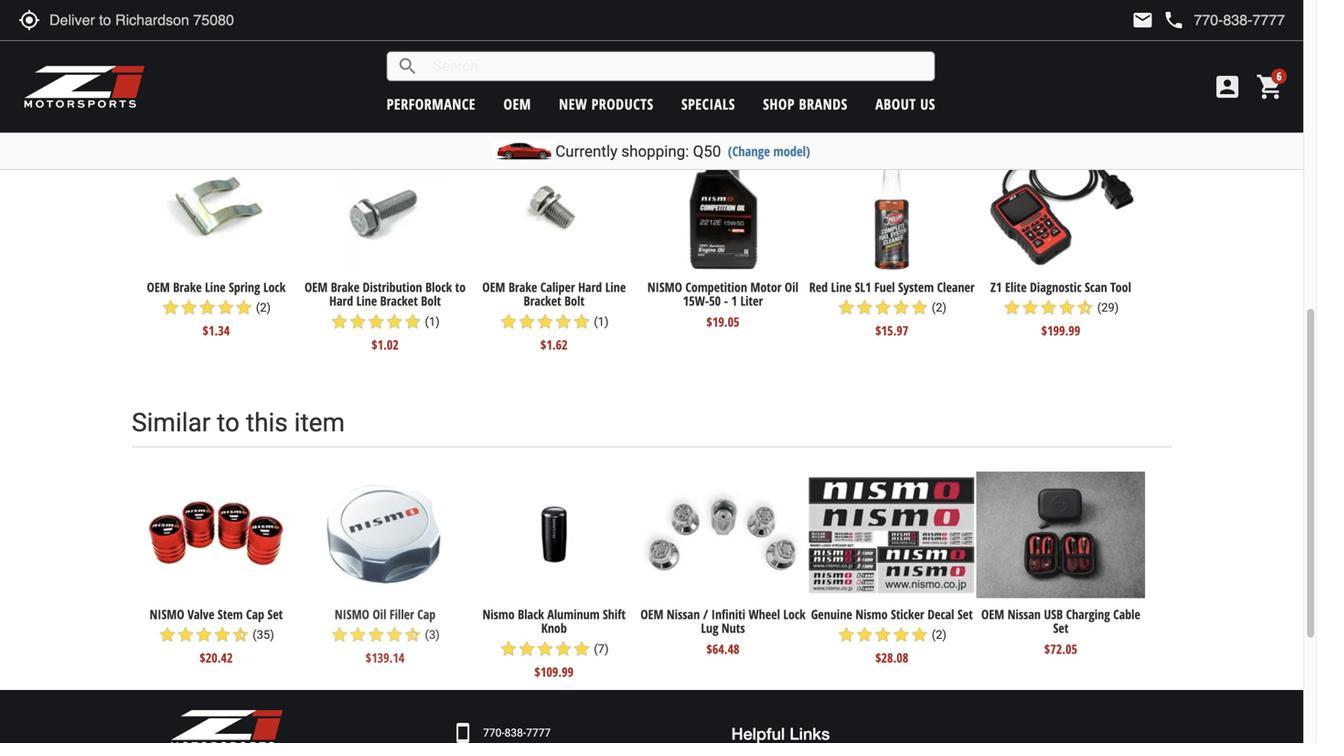 Task type: describe. For each thing, give the bounding box(es) containing it.
distribution
[[363, 278, 422, 296]]

performance
[[387, 94, 476, 114]]

nismo for 15w-
[[647, 278, 682, 296]]

$199.99
[[1041, 322, 1080, 339]]

z1 elite diagnostic scan tool star star star star star_half (29) $199.99
[[990, 278, 1131, 339]]

(35)
[[253, 628, 274, 642]]

hard inside oem brake distribution block to hard line bracket bolt star star star star star (1) $1.02
[[329, 292, 353, 310]]

decal
[[927, 606, 954, 623]]

account_box link
[[1208, 72, 1247, 102]]

red
[[809, 278, 828, 296]]

to inside oem brake distribution block to hard line bracket bolt star star star star star (1) $1.02
[[455, 278, 466, 296]]

oem for oem
[[503, 94, 531, 114]]

set for star
[[957, 606, 973, 623]]

hard inside oem brake caliper hard line bracket bolt star star star star star (1) $1.62
[[578, 278, 602, 296]]

my_location
[[18, 9, 40, 31]]

about
[[875, 94, 916, 114]]

motor
[[750, 278, 781, 296]]

brake for star
[[173, 278, 202, 296]]

z1 motorsports logo image
[[23, 64, 146, 110]]

(3)
[[425, 628, 440, 642]]

oem for oem brake caliper hard line bracket bolt star star star star star (1) $1.62
[[482, 278, 505, 296]]

lug
[[701, 620, 718, 637]]

mail phone
[[1132, 9, 1185, 31]]

(29)
[[1097, 301, 1119, 315]]

tool
[[1110, 278, 1131, 296]]

838-
[[505, 727, 526, 740]]

0 vertical spatial this
[[403, 81, 445, 111]]

nissan for /
[[667, 606, 700, 623]]

mail
[[1132, 9, 1154, 31]]

1
[[731, 292, 737, 310]]

black
[[518, 606, 544, 623]]

system
[[898, 278, 934, 296]]

currently
[[555, 142, 617, 161]]

$72.05
[[1044, 641, 1077, 658]]

(1) inside oem brake distribution block to hard line bracket bolt star star star star star (1) $1.02
[[425, 315, 440, 329]]

$1.02
[[372, 336, 399, 354]]

shopping_cart
[[1256, 72, 1285, 102]]

$19.05
[[706, 313, 739, 331]]

diagnostic
[[1030, 278, 1082, 296]]

mail link
[[1132, 9, 1154, 31]]

also
[[508, 81, 556, 111]]

oem nissan usb charging cable set $72.05
[[981, 606, 1140, 658]]

model)
[[773, 142, 810, 160]]

oem for oem brake line spring lock star star star star star (2) $1.34
[[147, 278, 170, 296]]

block
[[425, 278, 452, 296]]

15w-
[[683, 292, 709, 310]]

shopping_cart link
[[1251, 72, 1285, 102]]

sticker
[[891, 606, 924, 623]]

infiniti
[[711, 606, 745, 623]]

cap for star_half
[[246, 606, 264, 623]]

0 vertical spatial item
[[451, 81, 502, 111]]

cable
[[1113, 606, 1140, 623]]

oil inside nismo competition motor oil 15w-50 - 1 liter $19.05
[[785, 278, 798, 296]]

who
[[263, 81, 311, 111]]

nismo oil filler cap star star star star star_half (3) $139.14
[[330, 606, 440, 667]]

z1
[[990, 278, 1002, 296]]

nuts
[[722, 620, 745, 637]]

oem nissan / infiniti wheel lock lug nuts $64.48
[[640, 606, 805, 658]]

spring
[[229, 278, 260, 296]]

(change
[[728, 142, 770, 160]]

$64.48
[[706, 641, 739, 658]]

bracket inside oem brake distribution block to hard line bracket bolt star star star star star (1) $1.02
[[380, 292, 418, 310]]

line inside oem brake distribution block to hard line bracket bolt star star star star star (1) $1.02
[[356, 292, 377, 310]]

similar to this item
[[132, 408, 345, 438]]

(7)
[[594, 643, 609, 656]]

about us link
[[875, 94, 935, 114]]

star_half for nismo valve stem cap set star star star star star_half (35) $20.42
[[231, 626, 250, 645]]

star_half for z1 elite diagnostic scan tool star star star star star_half (29) $199.99
[[1076, 299, 1094, 317]]

shift
[[603, 606, 626, 623]]

line inside the red line sl1 fuel system cleaner star star star star star (2) $15.97
[[831, 278, 852, 296]]

new products
[[559, 94, 654, 114]]

nismo inside nismo black aluminum shift knob star star star star star (7) $109.99
[[482, 606, 515, 623]]

lock inside oem brake line spring lock star star star star star (2) $1.34
[[263, 278, 286, 296]]

charging
[[1066, 606, 1110, 623]]

bolt inside oem brake distribution block to hard line bracket bolt star star star star star (1) $1.02
[[421, 292, 441, 310]]

purchased
[[563, 81, 682, 111]]

stem
[[218, 606, 243, 623]]

$1.34
[[203, 322, 230, 339]]

nismo inside genuine nismo sticker decal set star star star star star (2) $28.08
[[855, 606, 888, 623]]

nismo for star
[[335, 606, 369, 623]]

filler
[[390, 606, 414, 623]]

account_box
[[1213, 72, 1242, 102]]

$139.14
[[366, 650, 405, 667]]

/
[[703, 606, 708, 623]]

valve
[[188, 606, 214, 623]]

brake for bracket
[[508, 278, 537, 296]]

performance link
[[387, 94, 476, 114]]

specials link
[[681, 94, 735, 114]]



Task type: vqa. For each thing, say whether or not it's contained in the screenshot.
Oil to the bottom
yes



Task type: locate. For each thing, give the bounding box(es) containing it.
line right caliper
[[605, 278, 626, 296]]

1 horizontal spatial bolt
[[564, 292, 584, 310]]

0 horizontal spatial to
[[217, 408, 240, 438]]

bracket inside oem brake caliper hard line bracket bolt star star star star star (1) $1.62
[[524, 292, 561, 310]]

oem inside oem brake caliper hard line bracket bolt star star star star star (1) $1.62
[[482, 278, 505, 296]]

line left sl1
[[831, 278, 852, 296]]

0 vertical spatial oil
[[785, 278, 798, 296]]

nismo for set
[[150, 606, 184, 623]]

brake
[[173, 278, 202, 296], [331, 278, 360, 296], [508, 278, 537, 296]]

nismo left the black at the bottom left
[[482, 606, 515, 623]]

nismo left filler
[[335, 606, 369, 623]]

brake for hard
[[331, 278, 360, 296]]

oem left new
[[503, 94, 531, 114]]

1 horizontal spatial nissan
[[1008, 606, 1041, 623]]

1 horizontal spatial oil
[[785, 278, 798, 296]]

oem inside oem brake line spring lock star star star star star (2) $1.34
[[147, 278, 170, 296]]

0 horizontal spatial nissan
[[667, 606, 700, 623]]

brake inside oem brake line spring lock star star star star star (2) $1.34
[[173, 278, 202, 296]]

2 (1) from the left
[[594, 315, 609, 329]]

1 horizontal spatial hard
[[578, 278, 602, 296]]

$109.99
[[534, 664, 574, 681]]

competition
[[685, 278, 747, 296]]

set up (35)
[[267, 606, 283, 623]]

1 horizontal spatial this
[[403, 81, 445, 111]]

wheel
[[749, 606, 780, 623]]

shopping:
[[621, 142, 689, 161]]

0 horizontal spatial oil
[[373, 606, 386, 623]]

cap up (35)
[[246, 606, 264, 623]]

0 horizontal spatial brake
[[173, 278, 202, 296]]

star_half left (29)
[[1076, 299, 1094, 317]]

1 horizontal spatial star_half
[[404, 626, 422, 645]]

nismo inside nismo competition motor oil 15w-50 - 1 liter $19.05
[[647, 278, 682, 296]]

hard right caliper
[[578, 278, 602, 296]]

nissan left /
[[667, 606, 700, 623]]

50
[[709, 292, 721, 310]]

1 nismo from the left
[[482, 606, 515, 623]]

currently shopping: q50 (change model)
[[555, 142, 810, 161]]

1 vertical spatial lock
[[783, 606, 805, 623]]

nismo left valve
[[150, 606, 184, 623]]

set inside genuine nismo sticker decal set star star star star star (2) $28.08
[[957, 606, 973, 623]]

nismo valve stem cap set star star star star star_half (35) $20.42
[[150, 606, 283, 667]]

cap for (3)
[[417, 606, 436, 623]]

lock inside the "oem nissan / infiniti wheel lock lug nuts $64.48"
[[783, 606, 805, 623]]

nismo left 15w-
[[647, 278, 682, 296]]

1 horizontal spatial to
[[455, 278, 466, 296]]

shop
[[763, 94, 795, 114]]

770-
[[483, 727, 505, 740]]

2 bracket from the left
[[524, 292, 561, 310]]

1 cap from the left
[[246, 606, 264, 623]]

line inside oem brake line spring lock star star star star star (2) $1.34
[[205, 278, 226, 296]]

2 nissan from the left
[[1008, 606, 1041, 623]]

$1.62
[[540, 336, 568, 354]]

customers who bought this item also purchased ...
[[132, 81, 709, 111]]

0 horizontal spatial set
[[267, 606, 283, 623]]

(2) inside genuine nismo sticker decal set star star star star star (2) $28.08
[[932, 628, 947, 642]]

(change model) link
[[728, 142, 810, 160]]

oem for oem brake distribution block to hard line bracket bolt star star star star star (1) $1.02
[[305, 278, 328, 296]]

nismo
[[647, 278, 682, 296], [150, 606, 184, 623], [335, 606, 369, 623]]

0 horizontal spatial bolt
[[421, 292, 441, 310]]

0 horizontal spatial cap
[[246, 606, 264, 623]]

us
[[920, 94, 935, 114]]

oem inside the "oem nissan / infiniti wheel lock lug nuts $64.48"
[[640, 606, 663, 623]]

(1) inside oem brake caliper hard line bracket bolt star star star star star (1) $1.62
[[594, 315, 609, 329]]

star_half inside nismo oil filler cap star star star star star_half (3) $139.14
[[404, 626, 422, 645]]

(2) for genuine nismo sticker decal set star star star star star (2) $28.08
[[932, 628, 947, 642]]

nissan
[[667, 606, 700, 623], [1008, 606, 1041, 623]]

cap up (3)
[[417, 606, 436, 623]]

oil right motor
[[785, 278, 798, 296]]

oem right shift
[[640, 606, 663, 623]]

nismo competition motor oil 15w-50 - 1 liter $19.05
[[647, 278, 798, 331]]

q50
[[693, 142, 721, 161]]

products
[[591, 94, 654, 114]]

hard
[[578, 278, 602, 296], [329, 292, 353, 310]]

set right decal
[[957, 606, 973, 623]]

2 brake from the left
[[331, 278, 360, 296]]

similar
[[132, 408, 211, 438]]

1 bracket from the left
[[380, 292, 418, 310]]

nissan inside the "oem nissan / infiniti wheel lock lug nuts $64.48"
[[667, 606, 700, 623]]

lock right spring
[[263, 278, 286, 296]]

item
[[451, 81, 502, 111], [294, 408, 345, 438]]

1 horizontal spatial brake
[[331, 278, 360, 296]]

liter
[[740, 292, 763, 310]]

nissan left the usb
[[1008, 606, 1041, 623]]

bracket up $1.62 at the left top
[[524, 292, 561, 310]]

1 vertical spatial oil
[[373, 606, 386, 623]]

$28.08
[[875, 650, 908, 667]]

1 vertical spatial to
[[217, 408, 240, 438]]

star_half left (35)
[[231, 626, 250, 645]]

caliper
[[540, 278, 575, 296]]

to right similar
[[217, 408, 240, 438]]

nissan for usb
[[1008, 606, 1041, 623]]

nismo left sticker
[[855, 606, 888, 623]]

set for star_half
[[267, 606, 283, 623]]

lock right wheel
[[783, 606, 805, 623]]

0 horizontal spatial item
[[294, 408, 345, 438]]

set inside "oem nissan usb charging cable set $72.05"
[[1053, 620, 1068, 637]]

1 brake from the left
[[173, 278, 202, 296]]

oem
[[503, 94, 531, 114], [147, 278, 170, 296], [305, 278, 328, 296], [482, 278, 505, 296], [640, 606, 663, 623], [981, 606, 1004, 623]]

0 vertical spatial to
[[455, 278, 466, 296]]

set up $72.05
[[1053, 620, 1068, 637]]

star_half inside nismo valve stem cap set star star star star star_half (35) $20.42
[[231, 626, 250, 645]]

oem left spring
[[147, 278, 170, 296]]

1 horizontal spatial nismo
[[855, 606, 888, 623]]

cap inside nismo valve stem cap set star star star star star_half (35) $20.42
[[246, 606, 264, 623]]

(2) inside oem brake line spring lock star star star star star (2) $1.34
[[256, 301, 271, 315]]

fuel
[[874, 278, 895, 296]]

0 horizontal spatial nismo
[[150, 606, 184, 623]]

brands
[[799, 94, 848, 114]]

cap inside nismo oil filler cap star star star star star_half (3) $139.14
[[417, 606, 436, 623]]

nismo inside nismo valve stem cap set star star star star star_half (35) $20.42
[[150, 606, 184, 623]]

2 cap from the left
[[417, 606, 436, 623]]

scan
[[1085, 278, 1107, 296]]

genuine
[[811, 606, 852, 623]]

1 horizontal spatial set
[[957, 606, 973, 623]]

hard left distribution in the top left of the page
[[329, 292, 353, 310]]

0 horizontal spatial hard
[[329, 292, 353, 310]]

shop brands link
[[763, 94, 848, 114]]

0 horizontal spatial nismo
[[482, 606, 515, 623]]

star_half inside z1 elite diagnostic scan tool star star star star star_half (29) $199.99
[[1076, 299, 1094, 317]]

specials
[[681, 94, 735, 114]]

oem right block
[[482, 278, 505, 296]]

cap
[[246, 606, 264, 623], [417, 606, 436, 623]]

3 brake from the left
[[508, 278, 537, 296]]

1 horizontal spatial bracket
[[524, 292, 561, 310]]

(2) inside the red line sl1 fuel system cleaner star star star star star (2) $15.97
[[932, 301, 947, 315]]

new
[[559, 94, 587, 114]]

nismo inside nismo oil filler cap star star star star star_half (3) $139.14
[[335, 606, 369, 623]]

1 nissan from the left
[[667, 606, 700, 623]]

brake left caliper
[[508, 278, 537, 296]]

knob
[[541, 620, 567, 637]]

to right block
[[455, 278, 466, 296]]

Search search field
[[419, 52, 934, 80]]

oem inside "oem nissan usb charging cable set $72.05"
[[981, 606, 1004, 623]]

2 horizontal spatial star_half
[[1076, 299, 1094, 317]]

about us
[[875, 94, 935, 114]]

2 nismo from the left
[[855, 606, 888, 623]]

oil left filler
[[373, 606, 386, 623]]

to
[[455, 278, 466, 296], [217, 408, 240, 438]]

oem for oem nissan / infiniti wheel lock lug nuts $64.48
[[640, 606, 663, 623]]

0 horizontal spatial this
[[246, 408, 288, 438]]

brake left spring
[[173, 278, 202, 296]]

$15.97
[[875, 322, 908, 339]]

line up $1.02
[[356, 292, 377, 310]]

(2) down cleaner
[[932, 301, 947, 315]]

2 horizontal spatial nismo
[[647, 278, 682, 296]]

bolt inside oem brake caliper hard line bracket bolt star star star star star (1) $1.62
[[564, 292, 584, 310]]

1 bolt from the left
[[421, 292, 441, 310]]

bracket left block
[[380, 292, 418, 310]]

set
[[267, 606, 283, 623], [957, 606, 973, 623], [1053, 620, 1068, 637]]

0 horizontal spatial lock
[[263, 278, 286, 296]]

z1 company logo image
[[170, 709, 284, 744]]

0 horizontal spatial star_half
[[231, 626, 250, 645]]

(2) for oem brake line spring lock star star star star star (2) $1.34
[[256, 301, 271, 315]]

line inside oem brake caliper hard line bracket bolt star star star star star (1) $1.62
[[605, 278, 626, 296]]

oem right spring
[[305, 278, 328, 296]]

new products link
[[559, 94, 654, 114]]

phone link
[[1163, 9, 1285, 31]]

oem inside oem brake distribution block to hard line bracket bolt star star star star star (1) $1.02
[[305, 278, 328, 296]]

-
[[724, 292, 728, 310]]

1 (1) from the left
[[425, 315, 440, 329]]

set inside nismo valve stem cap set star star star star star_half (35) $20.42
[[267, 606, 283, 623]]

770-838-7777
[[483, 727, 551, 740]]

lock
[[263, 278, 286, 296], [783, 606, 805, 623]]

phone
[[1163, 9, 1185, 31]]

0 vertical spatial lock
[[263, 278, 286, 296]]

cleaner
[[937, 278, 975, 296]]

brake inside oem brake distribution block to hard line bracket bolt star star star star star (1) $1.02
[[331, 278, 360, 296]]

oem right decal
[[981, 606, 1004, 623]]

0 horizontal spatial (1)
[[425, 315, 440, 329]]

line left spring
[[205, 278, 226, 296]]

aluminum
[[547, 606, 600, 623]]

7777
[[526, 727, 551, 740]]

...
[[689, 81, 709, 111]]

search
[[397, 55, 419, 77]]

0 horizontal spatial bracket
[[380, 292, 418, 310]]

oem brake distribution block to hard line bracket bolt star star star star star (1) $1.02
[[305, 278, 466, 354]]

oil inside nismo oil filler cap star star star star star_half (3) $139.14
[[373, 606, 386, 623]]

770-838-7777 link
[[483, 726, 551, 741]]

1 horizontal spatial nismo
[[335, 606, 369, 623]]

bought
[[317, 81, 397, 111]]

nissan inside "oem nissan usb charging cable set $72.05"
[[1008, 606, 1041, 623]]

(1)
[[425, 315, 440, 329], [594, 315, 609, 329]]

oem for oem nissan usb charging cable set $72.05
[[981, 606, 1004, 623]]

brake left distribution in the top left of the page
[[331, 278, 360, 296]]

oem brake line spring lock star star star star star (2) $1.34
[[147, 278, 286, 339]]

(2) down spring
[[256, 301, 271, 315]]

(2)
[[256, 301, 271, 315], [932, 301, 947, 315], [932, 628, 947, 642]]

1 horizontal spatial lock
[[783, 606, 805, 623]]

brake inside oem brake caliper hard line bracket bolt star star star star star (1) $1.62
[[508, 278, 537, 296]]

1 horizontal spatial item
[[451, 81, 502, 111]]

shop brands
[[763, 94, 848, 114]]

$20.42
[[200, 650, 233, 667]]

star_half left (3)
[[404, 626, 422, 645]]

star_half
[[1076, 299, 1094, 317], [231, 626, 250, 645], [404, 626, 422, 645]]

customers
[[132, 81, 256, 111]]

oem brake caliper hard line bracket bolt star star star star star (1) $1.62
[[482, 278, 626, 354]]

2 horizontal spatial set
[[1053, 620, 1068, 637]]

2 horizontal spatial brake
[[508, 278, 537, 296]]

(2) down decal
[[932, 628, 947, 642]]

1 horizontal spatial cap
[[417, 606, 436, 623]]

sl1
[[855, 278, 871, 296]]

usb
[[1044, 606, 1063, 623]]

nismo black aluminum shift knob star star star star star (7) $109.99
[[482, 606, 626, 681]]

1 horizontal spatial (1)
[[594, 315, 609, 329]]

elite
[[1005, 278, 1027, 296]]

1 vertical spatial item
[[294, 408, 345, 438]]

1 vertical spatial this
[[246, 408, 288, 438]]

bracket
[[380, 292, 418, 310], [524, 292, 561, 310]]

2 bolt from the left
[[564, 292, 584, 310]]



